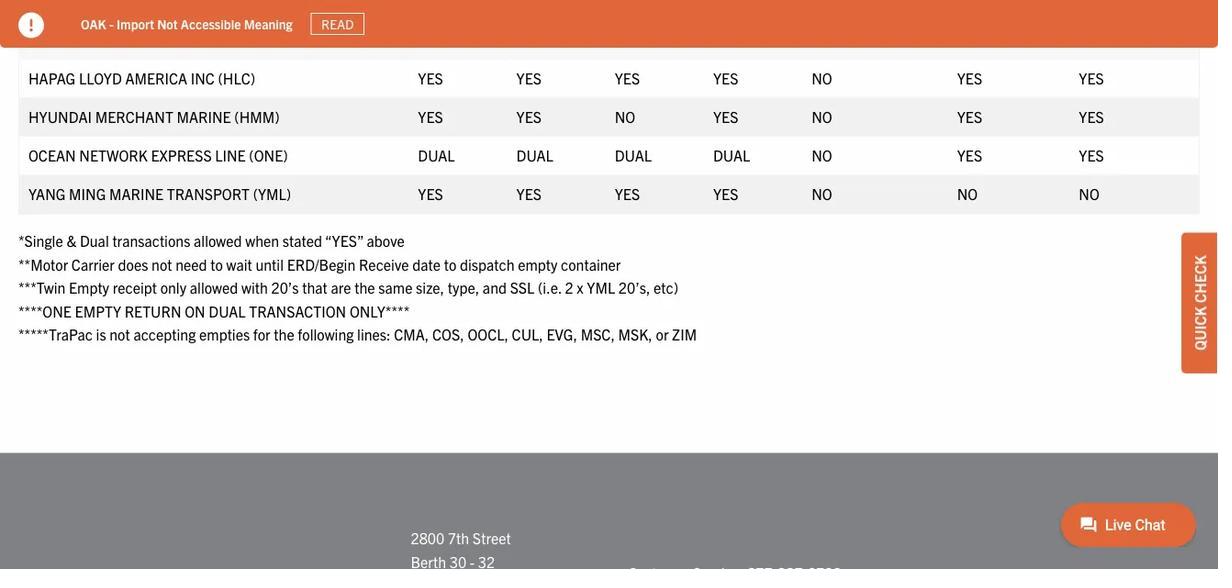 Task type: describe. For each thing, give the bounding box(es) containing it.
check
[[1191, 255, 1209, 303]]

return
[[125, 302, 181, 321]]

open
[[958, 29, 996, 48]]

receive
[[359, 255, 409, 274]]

for
[[253, 326, 271, 344]]

import
[[117, 15, 154, 32]]

ocean network express line (one)
[[28, 146, 288, 164]]

erd/begin
[[287, 255, 356, 274]]

x
[[577, 279, 584, 297]]

**motor
[[18, 255, 68, 274]]

dual inside *single & dual transactions allowed when stated "yes" above **motor carrier does not need to wait until erd/begin receive date to dispatch empty container ***twin empty receipt only allowed with 20's that are the same size, type, and ssl (i.e. 2 x yml 20's, etc) ****one empty return on dual transaction only**** *****trapac is not accepting empties for the following lines: cma, cos, oocl, cul, evg, msc, msk, or zim
[[209, 302, 246, 321]]

yml
[[587, 279, 615, 297]]

oocl,
[[468, 326, 509, 344]]

when
[[245, 232, 279, 250]]

0 vertical spatial allowed
[[194, 232, 242, 250]]

read link
[[311, 13, 365, 35]]

inc
[[191, 69, 215, 87]]

following
[[298, 326, 354, 344]]

on
[[185, 302, 205, 321]]

20's
[[271, 279, 299, 297]]

hyundai
[[28, 107, 92, 126]]

0 horizontal spatial the
[[274, 326, 294, 344]]

hapag
[[28, 69, 76, 87]]

(hlc)
[[218, 69, 255, 87]]

oak - import not accessible meaning
[[81, 15, 293, 32]]

flat rack
[[1079, 29, 1154, 48]]

that
[[302, 279, 328, 297]]

(i.e.
[[538, 279, 562, 297]]

lines:
[[357, 326, 391, 344]]

-
[[109, 15, 114, 32]]

2800 7th street footer
[[0, 453, 1219, 569]]

quick
[[1191, 307, 1209, 351]]

ocean
[[28, 146, 76, 164]]

merchant
[[95, 107, 173, 126]]

0 vertical spatial not
[[152, 255, 172, 274]]

ming
[[69, 184, 106, 203]]

receipt
[[113, 279, 157, 297]]

same
[[379, 279, 413, 297]]

top
[[1000, 29, 1027, 48]]

only****
[[350, 302, 410, 321]]

date
[[412, 255, 441, 274]]

evg,
[[547, 326, 578, 344]]

quick check link
[[1182, 232, 1219, 374]]

****one
[[18, 302, 72, 321]]

street
[[473, 529, 511, 548]]

or
[[656, 326, 669, 344]]

cma,
[[394, 326, 429, 344]]

hapag lloyd america inc (hlc)
[[28, 69, 255, 87]]

does
[[118, 255, 148, 274]]

above
[[367, 232, 405, 250]]

flat
[[1079, 29, 1113, 48]]

marine for transport
[[109, 184, 164, 203]]

accessible
[[181, 15, 241, 32]]

lloyd
[[79, 69, 122, 87]]

20's,
[[619, 279, 651, 297]]

accepting
[[134, 326, 196, 344]]

is
[[96, 326, 106, 344]]

transport
[[167, 184, 250, 203]]

container
[[561, 255, 621, 274]]

msc,
[[581, 326, 615, 344]]

hyundai merchant marine (hmm)
[[28, 107, 280, 126]]



Task type: locate. For each thing, give the bounding box(es) containing it.
meaning
[[244, 15, 293, 32]]

1 vertical spatial the
[[274, 326, 294, 344]]

1 horizontal spatial the
[[355, 279, 375, 297]]

to
[[211, 255, 223, 274], [444, 255, 457, 274]]

not
[[152, 255, 172, 274], [110, 326, 130, 344]]

1 horizontal spatial to
[[444, 255, 457, 274]]

2800 7th street
[[411, 529, 511, 548]]

the right are
[[355, 279, 375, 297]]

are
[[331, 279, 351, 297]]

america
[[125, 69, 187, 87]]

and
[[483, 279, 507, 297]]

line
[[50, 18, 81, 37], [215, 146, 246, 164]]

empty
[[518, 255, 558, 274]]

0 horizontal spatial not
[[110, 326, 130, 344]]

only
[[160, 279, 186, 297]]

express
[[151, 146, 212, 164]]

type,
[[448, 279, 480, 297]]

marine
[[177, 107, 231, 126], [109, 184, 164, 203]]

until
[[256, 255, 284, 274]]

size,
[[416, 279, 445, 297]]

zim
[[672, 326, 697, 344]]

network
[[79, 146, 148, 164]]

not
[[157, 15, 178, 32]]

not right is
[[110, 326, 130, 344]]

dual
[[80, 232, 109, 250]]

allowed
[[194, 232, 242, 250], [190, 279, 238, 297]]

2
[[565, 279, 574, 297]]

marine down ocean network express line (one)
[[109, 184, 164, 203]]

empty
[[75, 302, 121, 321]]

cos,
[[432, 326, 464, 344]]

rack
[[1116, 29, 1154, 48]]

line right ss
[[50, 18, 81, 37]]

(yml)
[[253, 184, 291, 203]]

line left (one)
[[215, 146, 246, 164]]

*single
[[18, 232, 63, 250]]

1 vertical spatial line
[[215, 146, 246, 164]]

the
[[355, 279, 375, 297], [274, 326, 294, 344]]

1 to from the left
[[211, 255, 223, 274]]

1 horizontal spatial line
[[215, 146, 246, 164]]

yang ming marine transport (yml)
[[28, 184, 291, 203]]

empties
[[199, 326, 250, 344]]

"yes"
[[325, 232, 364, 250]]

(one)
[[249, 146, 288, 164]]

*single & dual transactions allowed when stated "yes" above **motor carrier does not need to wait until erd/begin receive date to dispatch empty container ***twin empty receipt only allowed with 20's that are the same size, type, and ssl (i.e. 2 x yml 20's, etc) ****one empty return on dual transaction only**** *****trapac is not accepting empties for the following lines: cma, cos, oocl, cul, evg, msc, msk, or zim
[[18, 232, 697, 344]]

wait
[[226, 255, 252, 274]]

0 vertical spatial the
[[355, 279, 375, 297]]

ss
[[28, 18, 46, 37]]

7th
[[448, 529, 469, 548]]

***twin
[[18, 279, 65, 297]]

0 horizontal spatial marine
[[109, 184, 164, 203]]

to left "wait" at the top left of the page
[[211, 255, 223, 274]]

marine for (hmm)
[[177, 107, 231, 126]]

no
[[812, 69, 833, 87], [615, 107, 636, 126], [812, 107, 833, 126], [812, 146, 833, 164], [812, 184, 833, 203], [958, 184, 978, 203], [1079, 184, 1100, 203]]

transactions
[[112, 232, 190, 250]]

solid image
[[18, 12, 44, 38]]

transaction
[[249, 302, 346, 321]]

empty
[[69, 279, 109, 297]]

allowed up "wait" at the top left of the page
[[194, 232, 242, 250]]

stated
[[283, 232, 322, 250]]

msk,
[[619, 326, 653, 344]]

0 vertical spatial line
[[50, 18, 81, 37]]

1 vertical spatial not
[[110, 326, 130, 344]]

allowed up on
[[190, 279, 238, 297]]

*****trapac
[[18, 326, 93, 344]]

2 to from the left
[[444, 255, 457, 274]]

with
[[241, 279, 268, 297]]

1 horizontal spatial not
[[152, 255, 172, 274]]

1 horizontal spatial marine
[[177, 107, 231, 126]]

etc)
[[654, 279, 679, 297]]

1 vertical spatial allowed
[[190, 279, 238, 297]]

(hmm)
[[234, 107, 280, 126]]

0 horizontal spatial line
[[50, 18, 81, 37]]

ss line
[[28, 18, 81, 37]]

dual
[[418, 146, 455, 164], [517, 146, 554, 164], [615, 146, 652, 164], [713, 146, 750, 164], [209, 302, 246, 321]]

quick check
[[1191, 255, 1209, 351]]

1 vertical spatial marine
[[109, 184, 164, 203]]

ssl
[[510, 279, 535, 297]]

0 vertical spatial marine
[[177, 107, 231, 126]]

open top
[[958, 29, 1027, 48]]

cul,
[[512, 326, 543, 344]]

yes
[[418, 69, 443, 87], [517, 69, 542, 87], [615, 69, 640, 87], [713, 69, 739, 87], [958, 69, 983, 87], [1079, 69, 1104, 87], [418, 107, 443, 126], [517, 107, 542, 126], [713, 107, 739, 126], [958, 107, 983, 126], [1079, 107, 1104, 126], [958, 146, 983, 164], [1079, 146, 1104, 164], [418, 184, 443, 203], [517, 184, 542, 203], [615, 184, 640, 203], [713, 184, 739, 203]]

dispatch
[[460, 255, 515, 274]]

&
[[66, 232, 76, 250]]

need
[[176, 255, 207, 274]]

carrier
[[71, 255, 115, 274]]

oak
[[81, 15, 106, 32]]

read
[[322, 16, 354, 32]]

marine down inc
[[177, 107, 231, 126]]

not down the transactions
[[152, 255, 172, 274]]

0 horizontal spatial to
[[211, 255, 223, 274]]

yang
[[28, 184, 66, 203]]

to right 'date'
[[444, 255, 457, 274]]

the right "for"
[[274, 326, 294, 344]]



Task type: vqa. For each thing, say whether or not it's contained in the screenshot.
Numbers
no



